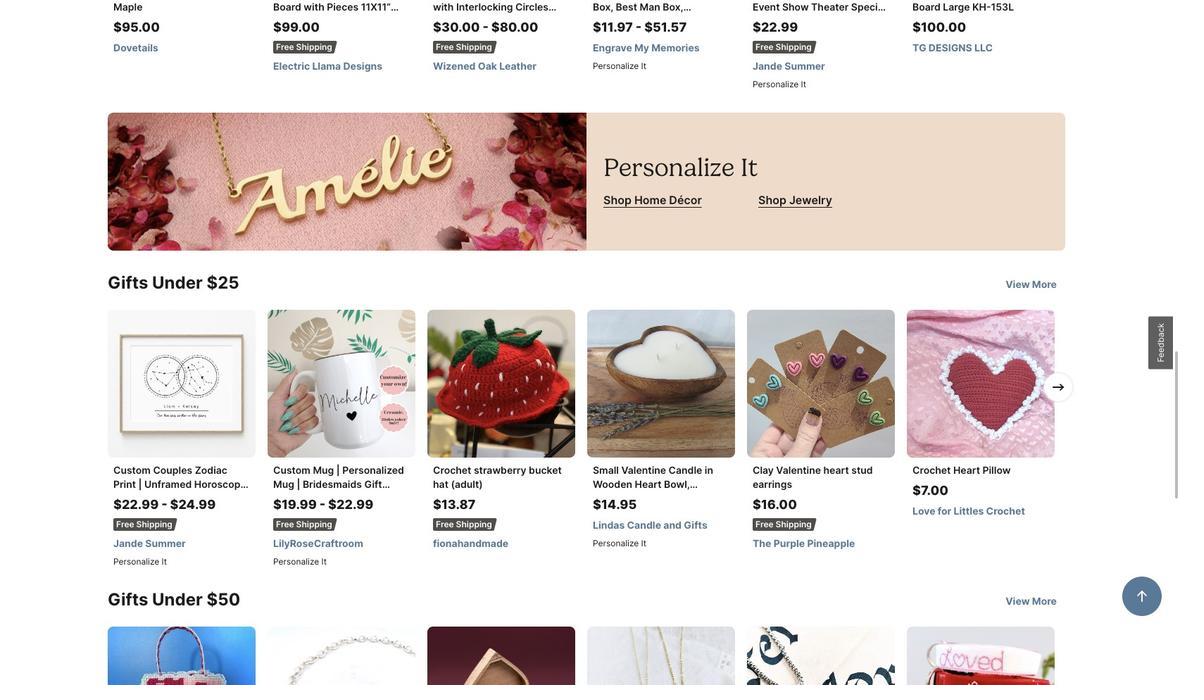 Task type: describe. For each thing, give the bounding box(es) containing it.
custom couples zodiac print | unframed horoscope sign art | personalized wedding gift
[[113, 464, 246, 519]]

dovetails
[[113, 42, 158, 54]]

wedding inside custom couples zodiac print | unframed horoscope sign art | personalized wedding gift
[[113, 507, 156, 519]]

purple
[[774, 538, 805, 550]]

shipping for $16.00
[[776, 519, 812, 530]]

heart inside crochet heart pillow $7.00 love for littles crochet
[[954, 464, 981, 476]]

art
[[137, 492, 152, 504]]

ideas
[[273, 492, 299, 504]]

sign
[[113, 492, 135, 504]]

more for gifts under $25
[[1033, 278, 1057, 290]]

$14.95
[[593, 497, 637, 512]]

my
[[635, 42, 650, 54]]

zodiac
[[195, 464, 228, 476]]

$22.99 for $22.99 - $24.99
[[113, 497, 159, 512]]

- inside custom mug | personalized mug | bridesmaids gift ideas | wedding party gifts $19.99 - $22.99
[[320, 497, 326, 512]]

free for $22.99 - $24.99
[[116, 519, 134, 530]]

$30.00 - $80.00
[[433, 20, 539, 35]]

designs
[[343, 60, 383, 72]]

décor
[[670, 193, 702, 207]]

$24.99
[[170, 497, 216, 512]]

gifts under $25
[[108, 273, 239, 293]]

$7.00
[[913, 483, 949, 498]]

| up bridesmaids
[[337, 464, 340, 476]]

free shipping for $16.00
[[756, 519, 812, 530]]

gifts under $50
[[108, 590, 240, 610]]

summer for $22.99
[[785, 60, 826, 72]]

the purple pineapple
[[753, 538, 856, 550]]

$19.99
[[273, 497, 317, 512]]

view for gifts under $50
[[1006, 595, 1030, 607]]

llama
[[312, 60, 341, 72]]

$30.00
[[433, 20, 480, 35]]

$51.57
[[645, 20, 687, 35]]

free shipping for $99.00
[[276, 42, 332, 52]]

earrings
[[753, 478, 793, 490]]

$100.00 tg designs llc
[[913, 20, 993, 54]]

personalized inside custom couples zodiac print | unframed horoscope sign art | personalized wedding gift
[[161, 492, 222, 504]]

shipping for $22.99
[[776, 42, 812, 52]]

more for gifts under $50
[[1033, 595, 1057, 607]]

in
[[705, 464, 714, 476]]

horoscope
[[194, 478, 246, 490]]

summer for $22.99 - $24.99
[[145, 538, 186, 550]]

crochet strawberry bucket hat (adult) $13.87
[[433, 464, 562, 512]]

1 vertical spatial candle
[[614, 507, 647, 519]]

it inside $11.97 - $51.57 engrave my memories personalize it
[[641, 61, 647, 71]]

personalized inside custom mug | personalized mug | bridesmaids gift ideas | wedding party gifts $19.99 - $22.99
[[343, 464, 404, 476]]

$99.00
[[273, 20, 320, 35]]

jande summer personalize it for $22.99
[[753, 60, 826, 89]]

for
[[938, 505, 952, 517]]

free for $13.87
[[436, 519, 454, 530]]

free for $99.00
[[276, 42, 294, 52]]

soy
[[593, 507, 611, 519]]

and
[[664, 519, 682, 531]]

print
[[113, 478, 136, 490]]

personalize it
[[604, 152, 758, 182]]

lindas
[[593, 519, 625, 531]]

$95.00
[[113, 20, 160, 35]]

small valentine candle in wooden heart bowl, lavender scented natural soy candle
[[593, 464, 717, 519]]

shipping for $22.99 - $24.99
[[136, 519, 172, 530]]

$100.00
[[913, 20, 967, 35]]

it inside lilyrosecraftroom personalize it
[[322, 557, 327, 567]]

under for $50
[[152, 590, 203, 610]]

- for $11.97
[[636, 20, 642, 35]]

gifts inside $14.95 lindas candle and gifts personalize it
[[684, 519, 708, 531]]

small
[[593, 464, 619, 476]]

unframed
[[144, 478, 192, 490]]

couples
[[153, 464, 192, 476]]

$95.00 dovetails
[[113, 20, 160, 54]]

pineapple
[[808, 538, 856, 550]]

memories
[[652, 42, 700, 54]]

crochet for hat
[[433, 464, 472, 476]]

(adult)
[[451, 478, 483, 490]]

bucket
[[529, 464, 562, 476]]

electric
[[273, 60, 310, 72]]

valentine for $16.00
[[777, 464, 821, 476]]

shop home décor
[[604, 193, 702, 207]]

lilyrosecraftroom
[[273, 538, 363, 550]]

shipping for $19.99 - $22.99
[[296, 519, 332, 530]]

party
[[352, 492, 378, 504]]

shop jewelry
[[759, 193, 833, 207]]

tabler image
[[1050, 379, 1067, 396]]

free for $16.00
[[756, 519, 774, 530]]

lavender
[[593, 492, 638, 504]]

jande summer personalize it for $22.99 - $24.99
[[113, 538, 186, 567]]

oak
[[478, 60, 497, 72]]

jande for $22.99 - $24.99
[[113, 538, 143, 550]]

giftspersonal image
[[108, 113, 587, 251]]

personalize inside $14.95 lindas candle and gifts personalize it
[[593, 538, 639, 549]]

free for $30.00 - $80.00
[[436, 42, 454, 52]]

bridesmaids
[[303, 478, 362, 490]]

$14.95 lindas candle and gifts personalize it
[[593, 497, 708, 549]]

$11.97 - $51.57 engrave my memories personalize it
[[593, 20, 700, 71]]

candle for $14.95
[[627, 519, 662, 531]]

stud
[[852, 464, 873, 476]]

electric llama designs
[[273, 60, 383, 72]]

leather
[[500, 60, 537, 72]]

free shipping for $13.87
[[436, 519, 492, 530]]

$50
[[207, 590, 240, 610]]

strawberry
[[474, 464, 527, 476]]



Task type: vqa. For each thing, say whether or not it's contained in the screenshot.
10&#x22; potted green calathea leaves plant by ashland&#xae; "image"
no



Task type: locate. For each thing, give the bounding box(es) containing it.
1 vertical spatial heart
[[635, 478, 662, 490]]

pillow
[[983, 464, 1011, 476]]

|
[[337, 464, 340, 476], [138, 478, 142, 490], [297, 478, 300, 490], [155, 492, 158, 504], [302, 492, 305, 504]]

custom for custom mug | personalized mug | bridesmaids gift ideas | wedding party gifts $19.99 - $22.99
[[273, 464, 311, 476]]

0 vertical spatial heart
[[954, 464, 981, 476]]

candle
[[669, 464, 703, 476], [614, 507, 647, 519], [627, 519, 662, 531]]

0 horizontal spatial valentine
[[622, 464, 667, 476]]

valentine up earrings
[[777, 464, 821, 476]]

-
[[483, 20, 489, 35], [636, 20, 642, 35], [161, 497, 167, 512], [320, 497, 326, 512]]

view
[[1006, 278, 1030, 290], [1006, 595, 1030, 607]]

$16.00
[[753, 497, 797, 512]]

0 vertical spatial candle
[[669, 464, 703, 476]]

candle for small
[[669, 464, 703, 476]]

home
[[635, 193, 667, 207]]

0 vertical spatial gift
[[364, 478, 382, 490]]

1 vertical spatial more
[[1033, 595, 1057, 607]]

personalized down unframed
[[161, 492, 222, 504]]

- inside $11.97 - $51.57 engrave my memories personalize it
[[636, 20, 642, 35]]

2 horizontal spatial crochet
[[987, 505, 1026, 517]]

0 horizontal spatial jande summer personalize it
[[113, 538, 186, 567]]

jewelry
[[790, 193, 833, 207]]

custom up print
[[113, 464, 151, 476]]

llc
[[975, 42, 993, 54]]

1 vertical spatial view more
[[1006, 595, 1057, 607]]

crochet heart pillow $7.00 love for littles crochet
[[913, 464, 1026, 517]]

heart left pillow on the bottom of the page
[[954, 464, 981, 476]]

1 vertical spatial jande
[[113, 538, 143, 550]]

mug
[[313, 464, 334, 476], [273, 478, 294, 490]]

shipping for $30.00 - $80.00
[[456, 42, 492, 52]]

0 horizontal spatial summer
[[145, 538, 186, 550]]

crochet
[[433, 464, 472, 476], [913, 464, 951, 476], [987, 505, 1026, 517]]

crochet inside crochet strawberry bucket hat (adult) $13.87
[[433, 464, 472, 476]]

0 vertical spatial more
[[1033, 278, 1057, 290]]

shop for shop home décor
[[604, 193, 632, 207]]

| right the art
[[155, 492, 158, 504]]

wizened oak leather
[[433, 60, 537, 72]]

free shipping for $19.99 - $22.99
[[276, 519, 332, 530]]

under left $50
[[152, 590, 203, 610]]

2 view more from the top
[[1006, 595, 1057, 607]]

1 vertical spatial mug
[[273, 478, 294, 490]]

clay valentine heart stud earrings $16.00
[[753, 464, 873, 512]]

| up ideas
[[297, 478, 300, 490]]

1 horizontal spatial custom
[[273, 464, 311, 476]]

wedding
[[308, 492, 350, 504], [113, 507, 156, 519]]

1 vertical spatial under
[[152, 590, 203, 610]]

it inside $14.95 lindas candle and gifts personalize it
[[641, 538, 647, 549]]

under left $25
[[152, 273, 203, 293]]

wedding inside custom mug | personalized mug | bridesmaids gift ideas | wedding party gifts $19.99 - $22.99
[[308, 492, 350, 504]]

1 horizontal spatial wedding
[[308, 492, 350, 504]]

0 vertical spatial personalized
[[343, 464, 404, 476]]

custom inside custom couples zodiac print | unframed horoscope sign art | personalized wedding gift
[[113, 464, 151, 476]]

gifts
[[108, 273, 148, 293], [380, 492, 404, 504], [684, 519, 708, 531], [108, 590, 148, 610]]

shipping for $99.00
[[296, 42, 332, 52]]

$22.99 for $22.99
[[753, 20, 798, 35]]

1 horizontal spatial valentine
[[777, 464, 821, 476]]

valentine inside small valentine candle in wooden heart bowl, lavender scented natural soy candle
[[622, 464, 667, 476]]

0 horizontal spatial jande
[[113, 538, 143, 550]]

hat
[[433, 478, 449, 490]]

$22.99
[[753, 20, 798, 35], [113, 497, 159, 512], [328, 497, 374, 512]]

- for $22.99
[[161, 497, 167, 512]]

crochet up hat
[[433, 464, 472, 476]]

small valentine candle in wooden heart bowl, lavender scented natural soy candle 285151910265946112 image
[[588, 310, 735, 458]]

2 valentine from the left
[[777, 464, 821, 476]]

free shipping for $22.99
[[756, 42, 812, 52]]

1 horizontal spatial summer
[[785, 60, 826, 72]]

personalize
[[593, 61, 639, 71], [753, 79, 799, 89], [604, 152, 735, 182], [593, 538, 639, 549], [113, 557, 159, 567], [273, 557, 319, 567]]

wedding down bridesmaids
[[308, 492, 350, 504]]

1 view from the top
[[1006, 278, 1030, 290]]

1 vertical spatial gift
[[158, 507, 176, 519]]

wizened
[[433, 60, 476, 72]]

1 under from the top
[[152, 273, 203, 293]]

$11.97
[[593, 20, 633, 35]]

designs
[[929, 42, 973, 54]]

- right $30.00
[[483, 20, 489, 35]]

1 horizontal spatial $22.99
[[328, 497, 374, 512]]

crochet heart pillow 286760852347584512 image
[[907, 310, 1055, 458]]

candle up bowl,
[[669, 464, 703, 476]]

it
[[641, 61, 647, 71], [801, 79, 807, 89], [741, 152, 758, 182], [641, 538, 647, 549], [162, 557, 167, 567], [322, 557, 327, 567]]

engrave
[[593, 42, 633, 54]]

$22.99 - $24.99
[[113, 497, 216, 512]]

custom mug | personalized mug | bridesmaids gift ideas | wedding party gifts $19.99 - $22.99
[[273, 464, 404, 512]]

free shipping for $30.00 - $80.00
[[436, 42, 492, 52]]

shipping for $13.87
[[456, 519, 492, 530]]

jande
[[753, 60, 783, 72], [113, 538, 143, 550]]

1 view more from the top
[[1006, 278, 1057, 290]]

personalize inside $11.97 - $51.57 engrave my memories personalize it
[[593, 61, 639, 71]]

free shipping for $22.99 - $24.99
[[116, 519, 172, 530]]

$22.99 inside custom mug | personalized mug | bridesmaids gift ideas | wedding party gifts $19.99 - $22.99
[[328, 497, 374, 512]]

view more for $50
[[1006, 595, 1057, 607]]

shipping
[[296, 42, 332, 52], [456, 42, 492, 52], [776, 42, 812, 52], [136, 519, 172, 530], [296, 519, 332, 530], [456, 519, 492, 530], [776, 519, 812, 530]]

0 vertical spatial view
[[1006, 278, 1030, 290]]

shop left home
[[604, 193, 632, 207]]

0 horizontal spatial heart
[[635, 478, 662, 490]]

0 vertical spatial summer
[[785, 60, 826, 72]]

view more
[[1006, 278, 1057, 290], [1006, 595, 1057, 607]]

$80.00
[[492, 20, 539, 35]]

under
[[152, 273, 203, 293], [152, 590, 203, 610]]

heart
[[954, 464, 981, 476], [635, 478, 662, 490]]

crochet right littles
[[987, 505, 1026, 517]]

crochet for $7.00
[[913, 464, 951, 476]]

0 vertical spatial jande summer personalize it
[[753, 60, 826, 89]]

2 vertical spatial candle
[[627, 519, 662, 531]]

gifts inside custom mug | personalized mug | bridesmaids gift ideas | wedding party gifts $19.99 - $22.99
[[380, 492, 404, 504]]

0 horizontal spatial shop
[[604, 193, 632, 207]]

valentine for heart
[[622, 464, 667, 476]]

mug up ideas
[[273, 478, 294, 490]]

scented
[[640, 492, 680, 504]]

1 vertical spatial wedding
[[113, 507, 156, 519]]

gift inside custom mug | personalized mug | bridesmaids gift ideas | wedding party gifts $19.99 - $22.99
[[364, 478, 382, 490]]

heart up scented
[[635, 478, 662, 490]]

natural
[[682, 492, 717, 504]]

gift down unframed
[[158, 507, 176, 519]]

shop left jewelry on the top right of page
[[759, 193, 787, 207]]

custom inside custom mug | personalized mug | bridesmaids gift ideas | wedding party gifts $19.99 - $22.99
[[273, 464, 311, 476]]

0 vertical spatial jande
[[753, 60, 783, 72]]

summer
[[785, 60, 826, 72], [145, 538, 186, 550]]

personalized up the party
[[343, 464, 404, 476]]

1 vertical spatial personalized
[[161, 492, 222, 504]]

shop
[[604, 193, 632, 207], [759, 193, 787, 207]]

1 horizontal spatial jande summer personalize it
[[753, 60, 826, 89]]

- down unframed
[[161, 497, 167, 512]]

| up the art
[[138, 478, 142, 490]]

tabler image
[[96, 379, 113, 396]]

2 more from the top
[[1033, 595, 1057, 607]]

free for $22.99
[[756, 42, 774, 52]]

mug up bridesmaids
[[313, 464, 334, 476]]

bowl,
[[664, 478, 690, 490]]

clay valentine heart stud earrings 286785015833591809 image
[[747, 310, 895, 458]]

wooden
[[593, 478, 633, 490]]

2 custom from the left
[[273, 464, 311, 476]]

candle inside $14.95 lindas candle and gifts personalize it
[[627, 519, 662, 531]]

valentine
[[622, 464, 667, 476], [777, 464, 821, 476]]

valentine inside clay valentine heart stud earrings $16.00
[[777, 464, 821, 476]]

0 vertical spatial view more
[[1006, 278, 1057, 290]]

free shipping
[[276, 42, 332, 52], [436, 42, 492, 52], [756, 42, 812, 52], [116, 519, 172, 530], [276, 519, 332, 530], [436, 519, 492, 530], [756, 519, 812, 530]]

view more for $25
[[1006, 278, 1057, 290]]

1 horizontal spatial crochet
[[913, 464, 951, 476]]

0 horizontal spatial wedding
[[113, 507, 156, 519]]

under for $25
[[152, 273, 203, 293]]

1 horizontal spatial heart
[[954, 464, 981, 476]]

1 valentine from the left
[[622, 464, 667, 476]]

1 custom from the left
[[113, 464, 151, 476]]

2 horizontal spatial $22.99
[[753, 20, 798, 35]]

gift
[[364, 478, 382, 490], [158, 507, 176, 519]]

$25
[[207, 273, 239, 293]]

0 vertical spatial under
[[152, 273, 203, 293]]

| right ideas
[[302, 492, 305, 504]]

fionahandmade
[[433, 538, 509, 550]]

personalize inside lilyrosecraftroom personalize it
[[273, 557, 319, 567]]

0 horizontal spatial $22.99
[[113, 497, 159, 512]]

lilyrosecraftroom personalize it
[[273, 538, 363, 567]]

crochet strawberry bucket hat (adult) 268986908772302848 image
[[428, 310, 576, 458]]

heart
[[824, 464, 849, 476]]

candle left 'and'
[[627, 519, 662, 531]]

shop for shop jewelry
[[759, 193, 787, 207]]

0 horizontal spatial crochet
[[433, 464, 472, 476]]

custom up ideas
[[273, 464, 311, 476]]

0 horizontal spatial personalized
[[161, 492, 222, 504]]

- down bridesmaids
[[320, 497, 326, 512]]

- up my
[[636, 20, 642, 35]]

0 horizontal spatial mug
[[273, 478, 294, 490]]

valentine up scented
[[622, 464, 667, 476]]

1 horizontal spatial jande
[[753, 60, 783, 72]]

love
[[913, 505, 936, 517]]

wedding down the art
[[113, 507, 156, 519]]

2 view from the top
[[1006, 595, 1030, 607]]

custom couples zodiac print | unframed horoscope sign art | personalized wedding gift 285697504256524289 image
[[108, 310, 256, 458]]

candle down lavender
[[614, 507, 647, 519]]

1 horizontal spatial shop
[[759, 193, 787, 207]]

0 horizontal spatial custom
[[113, 464, 151, 476]]

1 vertical spatial jande summer personalize it
[[113, 538, 186, 567]]

personalized
[[343, 464, 404, 476], [161, 492, 222, 504]]

1 horizontal spatial mug
[[313, 464, 334, 476]]

custom mug | personalized mug | bridesmaids gift ideas | wedding party gifts 259267909695750145 image
[[268, 310, 416, 458]]

clay
[[753, 464, 774, 476]]

custom for custom couples zodiac print | unframed horoscope sign art | personalized wedding gift
[[113, 464, 151, 476]]

- for $30.00
[[483, 20, 489, 35]]

1 vertical spatial view
[[1006, 595, 1030, 607]]

0 vertical spatial mug
[[313, 464, 334, 476]]

crochet up $7.00
[[913, 464, 951, 476]]

1 horizontal spatial personalized
[[343, 464, 404, 476]]

tg
[[913, 42, 927, 54]]

$13.87
[[433, 497, 476, 512]]

view for gifts under $25
[[1006, 278, 1030, 290]]

1 horizontal spatial gift
[[364, 478, 382, 490]]

0 horizontal spatial gift
[[158, 507, 176, 519]]

1 more from the top
[[1033, 278, 1057, 290]]

2 under from the top
[[152, 590, 203, 610]]

gift inside custom couples zodiac print | unframed horoscope sign art | personalized wedding gift
[[158, 507, 176, 519]]

littles
[[954, 505, 984, 517]]

more
[[1033, 278, 1057, 290], [1033, 595, 1057, 607]]

jande for $22.99
[[753, 60, 783, 72]]

1 shop from the left
[[604, 193, 632, 207]]

1 vertical spatial summer
[[145, 538, 186, 550]]

heart inside small valentine candle in wooden heart bowl, lavender scented natural soy candle
[[635, 478, 662, 490]]

0 vertical spatial wedding
[[308, 492, 350, 504]]

free for $19.99 - $22.99
[[276, 519, 294, 530]]

2 shop from the left
[[759, 193, 787, 207]]

gift up the party
[[364, 478, 382, 490]]

the
[[753, 538, 772, 550]]



